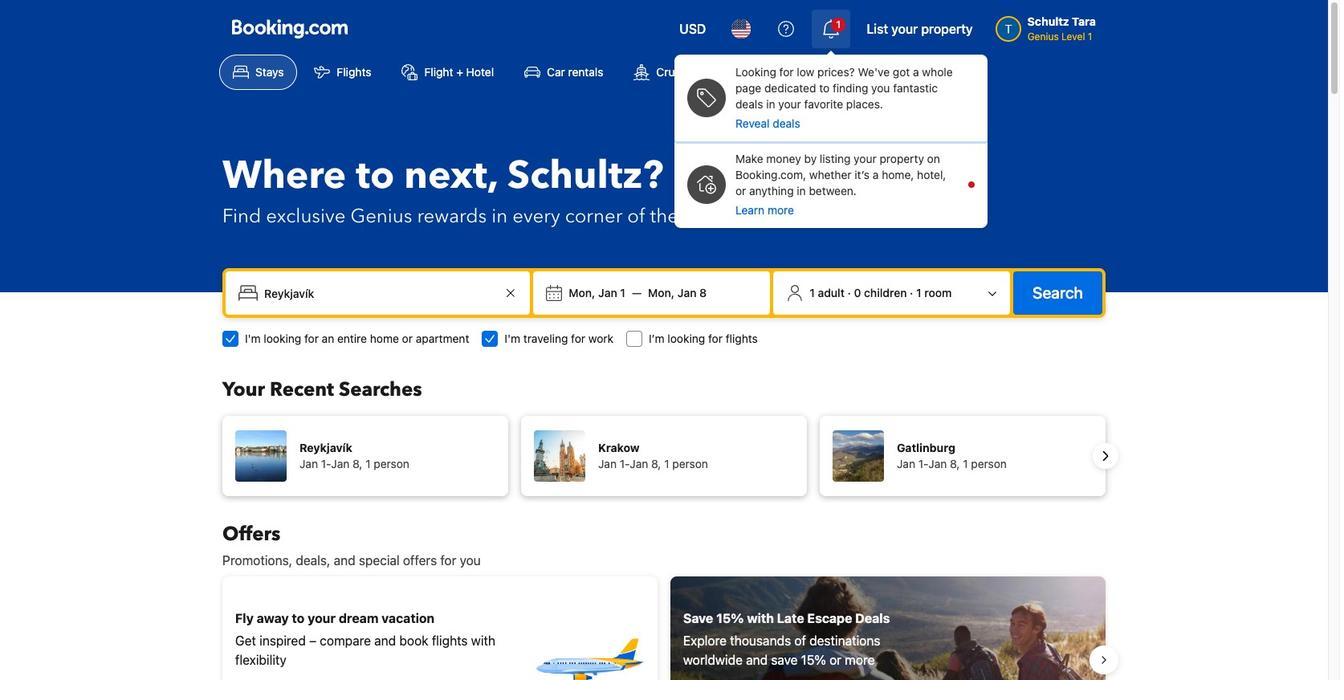 Task type: describe. For each thing, give the bounding box(es) containing it.
i'm
[[649, 332, 665, 345]]

your right view
[[800, 59, 823, 72]]

attractions
[[748, 65, 805, 79]]

children
[[864, 286, 907, 300]]

mon, jan 1 — mon, jan 8
[[569, 286, 707, 300]]

8, for krakow
[[651, 457, 661, 471]]

an
[[322, 332, 334, 345]]

where to next, schultz? find exclusive genius rewards in every corner of the world!
[[222, 149, 740, 230]]

level
[[1062, 31, 1085, 43]]

dream
[[339, 611, 379, 626]]

learn
[[736, 203, 765, 217]]

1 vertical spatial deals
[[773, 116, 800, 130]]

fly away to your dream vacation get inspired – compare and book flights with flexibility
[[235, 611, 496, 667]]

looking for i'm
[[264, 332, 301, 345]]

looking for low prices? we've got a whole page dedicated to finding you fantastic deals in your favorite places. reveal deals
[[736, 65, 953, 130]]

search button
[[1014, 271, 1103, 315]]

car
[[547, 65, 565, 79]]

a inside make money by listing your property on booking.com, whether it's a home, hotel, or anything in between. learn more
[[873, 168, 879, 181]]

save
[[683, 611, 713, 626]]

hotel,
[[917, 168, 946, 181]]

—
[[632, 286, 642, 300]]

promotions,
[[222, 553, 292, 568]]

and inside "offers promotions, deals, and special offers for you"
[[334, 553, 355, 568]]

with inside the fly away to your dream vacation get inspired – compare and book flights with flexibility
[[471, 634, 496, 648]]

your account menu schultz tara genius level 1 element
[[996, 7, 1103, 44]]

by
[[804, 152, 817, 165]]

taxis
[[897, 65, 922, 79]]

booking.com image
[[232, 19, 348, 39]]

cruises link
[[620, 55, 709, 90]]

2 · from the left
[[910, 286, 913, 300]]

rewards
[[417, 203, 487, 230]]

stays
[[255, 65, 284, 79]]

flight
[[424, 65, 453, 79]]

view
[[772, 59, 797, 72]]

person for gatlinburg jan 1-jan 8, 1 person
[[971, 457, 1007, 471]]

i'm looking for an entire home or apartment
[[245, 332, 469, 345]]

away
[[257, 611, 289, 626]]

make money by listing your property on booking.com, whether it's a home, hotel, or anything in between. learn more
[[736, 152, 946, 217]]

0
[[854, 286, 861, 300]]

searches
[[339, 377, 422, 403]]

1 adult · 0 children · 1 room
[[810, 286, 952, 300]]

money
[[766, 152, 801, 165]]

for inside looking for low prices? we've got a whole page dedicated to finding you fantastic deals in your favorite places. reveal deals
[[779, 65, 794, 79]]

gatlinburg jan 1-jan 8, 1 person
[[897, 441, 1007, 471]]

i'm for i'm looking for an entire home or apartment
[[245, 332, 261, 345]]

places.
[[846, 97, 883, 111]]

book
[[399, 634, 429, 648]]

offers
[[403, 553, 437, 568]]

special
[[359, 553, 400, 568]]

notifications
[[826, 59, 890, 72]]

1 inside krakow jan 1-jan 8, 1 person
[[664, 457, 669, 471]]

1- for krakow
[[620, 457, 630, 471]]

whole
[[922, 65, 953, 79]]

flexibility
[[235, 653, 287, 667]]

–
[[309, 634, 316, 648]]

schultz
[[1028, 14, 1069, 28]]

and inside the fly away to your dream vacation get inspired – compare and book flights with flexibility
[[374, 634, 396, 648]]

for for i'm looking for an entire home or apartment
[[304, 332, 319, 345]]

0 vertical spatial flights
[[726, 332, 758, 345]]

to inside the fly away to your dream vacation get inspired – compare and book flights with flexibility
[[292, 611, 305, 626]]

schultz tara genius level 1
[[1028, 14, 1096, 43]]

attractions link
[[712, 55, 819, 90]]

deals,
[[296, 553, 330, 568]]

compare
[[320, 634, 371, 648]]

for for i'm looking for flights
[[708, 332, 723, 345]]

1 inside gatlinburg jan 1-jan 8, 1 person
[[963, 457, 968, 471]]

2 mon, from the left
[[648, 286, 675, 300]]

to inside where to next, schultz? find exclusive genius rewards in every corner of the world!
[[356, 149, 395, 202]]

escape
[[807, 611, 852, 626]]

1 adult · 0 children · 1 room button
[[780, 278, 1004, 308]]

schultz?
[[507, 149, 664, 202]]

destinations
[[810, 634, 881, 648]]

list your property
[[867, 22, 973, 36]]

prices?
[[818, 65, 855, 79]]

finding
[[833, 81, 868, 95]]

vacation
[[382, 611, 435, 626]]

1 button
[[812, 10, 851, 48]]

on
[[927, 152, 940, 165]]

every
[[512, 203, 560, 230]]

+
[[456, 65, 463, 79]]

cruises
[[656, 65, 695, 79]]

looking for i'm
[[668, 332, 705, 345]]

for inside "offers promotions, deals, and special offers for you"
[[440, 553, 456, 568]]

to inside looking for low prices? we've got a whole page dedicated to finding you fantastic deals in your favorite places. reveal deals
[[819, 81, 830, 95]]

hotel
[[466, 65, 494, 79]]

person for reykjavík jan 1-jan 8, 1 person
[[374, 457, 410, 471]]

explore
[[683, 634, 727, 648]]

traveling
[[523, 332, 568, 345]]

make
[[736, 152, 763, 165]]

your
[[222, 377, 265, 403]]

fly
[[235, 611, 254, 626]]

you inside looking for low prices? we've got a whole page dedicated to finding you fantastic deals in your favorite places. reveal deals
[[871, 81, 890, 95]]

mon, jan 8 button
[[642, 279, 713, 308]]

you inside "offers promotions, deals, and special offers for you"
[[460, 553, 481, 568]]

in for your
[[766, 97, 775, 111]]

mon, jan 1 button
[[562, 279, 632, 308]]

deals
[[855, 611, 890, 626]]

in for between.
[[797, 184, 806, 198]]

region containing fly away to your dream vacation
[[210, 570, 1119, 680]]

0 vertical spatial 15%
[[716, 611, 744, 626]]

8, for reykjavík
[[353, 457, 363, 471]]

and inside save 15% with late escape deals explore thousands of destinations worldwide and save 15% or more
[[746, 653, 768, 667]]

thousands
[[730, 634, 791, 648]]

airport taxis
[[858, 65, 922, 79]]

1- for reykjavík
[[321, 457, 331, 471]]

usd
[[680, 22, 706, 36]]

flights link
[[301, 55, 385, 90]]

1- for gatlinburg
[[919, 457, 929, 471]]

i'm traveling for work
[[505, 332, 614, 345]]

search
[[1033, 283, 1083, 302]]

reykjavík
[[300, 441, 352, 455]]



Task type: locate. For each thing, give the bounding box(es) containing it.
0 horizontal spatial in
[[492, 203, 508, 230]]

0 horizontal spatial ·
[[848, 286, 851, 300]]

your
[[892, 22, 918, 36], [800, 59, 823, 72], [778, 97, 801, 111], [854, 152, 877, 165], [308, 611, 336, 626]]

0 horizontal spatial with
[[471, 634, 496, 648]]

i'm for i'm traveling for work
[[505, 332, 520, 345]]

to
[[819, 81, 830, 95], [356, 149, 395, 202], [292, 611, 305, 626]]

it's
[[855, 168, 870, 181]]

i'm up your
[[245, 332, 261, 345]]

· right children
[[910, 286, 913, 300]]

0 horizontal spatial deals
[[736, 97, 763, 111]]

1 horizontal spatial mon,
[[648, 286, 675, 300]]

airport taxis link
[[822, 55, 935, 90]]

property inside make money by listing your property on booking.com, whether it's a home, hotel, or anything in between. learn more
[[880, 152, 924, 165]]

1- down krakow
[[620, 457, 630, 471]]

or up "learn"
[[736, 184, 746, 198]]

1 horizontal spatial you
[[871, 81, 890, 95]]

jan
[[598, 286, 617, 300], [678, 286, 697, 300], [300, 457, 318, 471], [331, 457, 350, 471], [598, 457, 617, 471], [630, 457, 648, 471], [897, 457, 915, 471], [929, 457, 947, 471]]

of left the
[[627, 203, 645, 230]]

your up –
[[308, 611, 336, 626]]

your inside make money by listing your property on booking.com, whether it's a home, hotel, or anything in between. learn more
[[854, 152, 877, 165]]

0 vertical spatial or
[[736, 184, 746, 198]]

region
[[210, 410, 1119, 503], [210, 570, 1119, 680]]

more down anything
[[768, 203, 794, 217]]

apartment
[[416, 332, 469, 345]]

reveal
[[736, 116, 770, 130]]

1 horizontal spatial genius
[[1028, 31, 1059, 43]]

next image
[[1096, 447, 1115, 466]]

1 horizontal spatial or
[[736, 184, 746, 198]]

1 vertical spatial in
[[797, 184, 806, 198]]

1 i'm from the left
[[245, 332, 261, 345]]

flights inside the fly away to your dream vacation get inspired – compare and book flights with flexibility
[[432, 634, 468, 648]]

group of friends hiking in the mountains on a sunny day image
[[671, 577, 1106, 680]]

1 inside the schultz tara genius level 1
[[1088, 31, 1093, 43]]

person inside gatlinburg jan 1-jan 8, 1 person
[[971, 457, 1007, 471]]

0 horizontal spatial 8,
[[353, 457, 363, 471]]

0 vertical spatial you
[[871, 81, 890, 95]]

0 horizontal spatial person
[[374, 457, 410, 471]]

2 horizontal spatial 1-
[[919, 457, 929, 471]]

deals down page
[[736, 97, 763, 111]]

0 vertical spatial region
[[210, 410, 1119, 503]]

with up thousands
[[747, 611, 774, 626]]

looking right i'm
[[668, 332, 705, 345]]

your right list on the top right
[[892, 22, 918, 36]]

property
[[921, 22, 973, 36], [880, 152, 924, 165]]

1 horizontal spatial 1-
[[620, 457, 630, 471]]

world!
[[683, 203, 740, 230]]

1 person from the left
[[374, 457, 410, 471]]

0 horizontal spatial you
[[460, 553, 481, 568]]

1 vertical spatial flights
[[432, 634, 468, 648]]

a right got
[[913, 65, 919, 79]]

or inside make money by listing your property on booking.com, whether it's a home, hotel, or anything in between. learn more
[[736, 184, 746, 198]]

1 vertical spatial you
[[460, 553, 481, 568]]

i'm left traveling
[[505, 332, 520, 345]]

0 vertical spatial a
[[913, 65, 919, 79]]

1 horizontal spatial in
[[766, 97, 775, 111]]

8, inside gatlinburg jan 1-jan 8, 1 person
[[950, 457, 960, 471]]

2 1- from the left
[[620, 457, 630, 471]]

1 horizontal spatial with
[[747, 611, 774, 626]]

region containing reykjavík
[[210, 410, 1119, 503]]

fantastic
[[893, 81, 938, 95]]

person inside krakow jan 1-jan 8, 1 person
[[672, 457, 708, 471]]

15% right the save
[[801, 653, 826, 667]]

where
[[222, 149, 346, 202]]

0 horizontal spatial to
[[292, 611, 305, 626]]

room
[[925, 286, 952, 300]]

inspired
[[260, 634, 306, 648]]

to right 'away'
[[292, 611, 305, 626]]

and left book
[[374, 634, 396, 648]]

or inside save 15% with late escape deals explore thousands of destinations worldwide and save 15% or more
[[830, 653, 842, 667]]

1 horizontal spatial deals
[[773, 116, 800, 130]]

0 horizontal spatial and
[[334, 553, 355, 568]]

genius inside the schultz tara genius level 1
[[1028, 31, 1059, 43]]

1- inside reykjavík jan 1-jan 8, 1 person
[[321, 457, 331, 471]]

we've
[[858, 65, 890, 79]]

exclusive
[[266, 203, 346, 230]]

1 1- from the left
[[321, 457, 331, 471]]

1 horizontal spatial looking
[[668, 332, 705, 345]]

genius inside where to next, schultz? find exclusive genius rewards in every corner of the world!
[[350, 203, 412, 230]]

2 vertical spatial to
[[292, 611, 305, 626]]

1 vertical spatial to
[[356, 149, 395, 202]]

in left 'every'
[[492, 203, 508, 230]]

0 horizontal spatial a
[[873, 168, 879, 181]]

0 horizontal spatial mon,
[[569, 286, 595, 300]]

view your notifications
[[772, 59, 890, 72]]

0 vertical spatial in
[[766, 97, 775, 111]]

list
[[867, 22, 888, 36]]

1- down reykjavík
[[321, 457, 331, 471]]

person for krakow jan 1-jan 8, 1 person
[[672, 457, 708, 471]]

1 horizontal spatial and
[[374, 634, 396, 648]]

1 inside dropdown button
[[836, 18, 841, 31]]

2 vertical spatial or
[[830, 653, 842, 667]]

3 1- from the left
[[919, 457, 929, 471]]

1 vertical spatial a
[[873, 168, 879, 181]]

to left next,
[[356, 149, 395, 202]]

airport
[[858, 65, 894, 79]]

1 looking from the left
[[264, 332, 301, 345]]

dedicated
[[765, 81, 816, 95]]

1 horizontal spatial flights
[[726, 332, 758, 345]]

1 vertical spatial of
[[794, 634, 806, 648]]

find
[[222, 203, 261, 230]]

0 vertical spatial to
[[819, 81, 830, 95]]

in inside make money by listing your property on booking.com, whether it's a home, hotel, or anything in between. learn more
[[797, 184, 806, 198]]

home,
[[882, 168, 914, 181]]

more inside make money by listing your property on booking.com, whether it's a home, hotel, or anything in between. learn more
[[768, 203, 794, 217]]

2 8, from the left
[[651, 457, 661, 471]]

mon, up work
[[569, 286, 595, 300]]

0 horizontal spatial 1-
[[321, 457, 331, 471]]

1 horizontal spatial 8,
[[651, 457, 661, 471]]

genius down "schultz"
[[1028, 31, 1059, 43]]

for
[[779, 65, 794, 79], [304, 332, 319, 345], [571, 332, 585, 345], [708, 332, 723, 345], [440, 553, 456, 568]]

your inside looking for low prices? we've got a whole page dedicated to finding you fantastic deals in your favorite places. reveal deals
[[778, 97, 801, 111]]

car rentals
[[547, 65, 603, 79]]

i'm
[[245, 332, 261, 345], [505, 332, 520, 345]]

looking left an
[[264, 332, 301, 345]]

got
[[893, 65, 910, 79]]

1- inside krakow jan 1-jan 8, 1 person
[[620, 457, 630, 471]]

for right i'm
[[708, 332, 723, 345]]

person
[[374, 457, 410, 471], [672, 457, 708, 471], [971, 457, 1007, 471]]

next,
[[404, 149, 498, 202]]

with inside save 15% with late escape deals explore thousands of destinations worldwide and save 15% or more
[[747, 611, 774, 626]]

0 horizontal spatial of
[[627, 203, 645, 230]]

in right anything
[[797, 184, 806, 198]]

flight + hotel
[[424, 65, 494, 79]]

0 vertical spatial deals
[[736, 97, 763, 111]]

·
[[848, 286, 851, 300], [910, 286, 913, 300]]

2 horizontal spatial person
[[971, 457, 1007, 471]]

· left 0
[[848, 286, 851, 300]]

1-
[[321, 457, 331, 471], [620, 457, 630, 471], [919, 457, 929, 471]]

1- down gatlinburg
[[919, 457, 929, 471]]

8, inside krakow jan 1-jan 8, 1 person
[[651, 457, 661, 471]]

2 horizontal spatial in
[[797, 184, 806, 198]]

1 vertical spatial and
[[374, 634, 396, 648]]

favorite
[[804, 97, 843, 111]]

1 horizontal spatial more
[[845, 653, 875, 667]]

1 vertical spatial or
[[402, 332, 413, 345]]

of inside where to next, schultz? find exclusive genius rewards in every corner of the world!
[[627, 203, 645, 230]]

8, for gatlinburg
[[950, 457, 960, 471]]

8,
[[353, 457, 363, 471], [651, 457, 661, 471], [950, 457, 960, 471]]

0 vertical spatial genius
[[1028, 31, 1059, 43]]

looking
[[264, 332, 301, 345], [668, 332, 705, 345]]

between.
[[809, 184, 857, 198]]

1 horizontal spatial 15%
[[801, 653, 826, 667]]

save
[[771, 653, 798, 667]]

or right home at the left of page
[[402, 332, 413, 345]]

1 horizontal spatial ·
[[910, 286, 913, 300]]

and right deals,
[[334, 553, 355, 568]]

2 vertical spatial and
[[746, 653, 768, 667]]

8
[[700, 286, 707, 300]]

for left an
[[304, 332, 319, 345]]

0 horizontal spatial i'm
[[245, 332, 261, 345]]

flight + hotel link
[[388, 55, 508, 90]]

reykjavík jan 1-jan 8, 1 person
[[300, 441, 410, 471]]

1 region from the top
[[210, 410, 1119, 503]]

1 vertical spatial region
[[210, 570, 1119, 680]]

0 horizontal spatial more
[[768, 203, 794, 217]]

worldwide
[[683, 653, 743, 667]]

deals right reveal
[[773, 116, 800, 130]]

in inside where to next, schultz? find exclusive genius rewards in every corner of the world!
[[492, 203, 508, 230]]

offers promotions, deals, and special offers for you
[[222, 521, 481, 568]]

flights
[[337, 65, 371, 79]]

a inside looking for low prices? we've got a whole page dedicated to finding you fantastic deals in your favorite places. reveal deals
[[913, 65, 919, 79]]

2 looking from the left
[[668, 332, 705, 345]]

your up it's
[[854, 152, 877, 165]]

0 horizontal spatial flights
[[432, 634, 468, 648]]

1 mon, from the left
[[569, 286, 595, 300]]

Where are you going? field
[[258, 279, 501, 308]]

more inside save 15% with late escape deals explore thousands of destinations worldwide and save 15% or more
[[845, 653, 875, 667]]

and down thousands
[[746, 653, 768, 667]]

krakow jan 1-jan 8, 1 person
[[598, 441, 708, 471]]

2 horizontal spatial 8,
[[950, 457, 960, 471]]

0 vertical spatial and
[[334, 553, 355, 568]]

15% right save
[[716, 611, 744, 626]]

usd button
[[670, 10, 716, 48]]

i'm looking for flights
[[649, 332, 758, 345]]

you down airport
[[871, 81, 890, 95]]

gatlinburg
[[897, 441, 956, 455]]

more down destinations
[[845, 653, 875, 667]]

3 8, from the left
[[950, 457, 960, 471]]

the
[[650, 203, 679, 230]]

your inside the fly away to your dream vacation get inspired – compare and book flights with flexibility
[[308, 611, 336, 626]]

8, inside reykjavík jan 1-jan 8, 1 person
[[353, 457, 363, 471]]

you right offers
[[460, 553, 481, 568]]

1 · from the left
[[848, 286, 851, 300]]

1 horizontal spatial person
[[672, 457, 708, 471]]

2 i'm from the left
[[505, 332, 520, 345]]

1 8, from the left
[[353, 457, 363, 471]]

1 vertical spatial with
[[471, 634, 496, 648]]

of inside save 15% with late escape deals explore thousands of destinations worldwide and save 15% or more
[[794, 634, 806, 648]]

page
[[736, 81, 761, 95]]

tara
[[1072, 14, 1096, 28]]

recent
[[270, 377, 334, 403]]

flights
[[726, 332, 758, 345], [432, 634, 468, 648]]

1 vertical spatial more
[[845, 653, 875, 667]]

1 horizontal spatial of
[[794, 634, 806, 648]]

2 person from the left
[[672, 457, 708, 471]]

2 region from the top
[[210, 570, 1119, 680]]

get
[[235, 634, 256, 648]]

2 horizontal spatial or
[[830, 653, 842, 667]]

0 horizontal spatial or
[[402, 332, 413, 345]]

1 inside reykjavík jan 1-jan 8, 1 person
[[366, 457, 371, 471]]

or down destinations
[[830, 653, 842, 667]]

your down dedicated at the right
[[778, 97, 801, 111]]

for up dedicated at the right
[[779, 65, 794, 79]]

car rentals link
[[511, 55, 617, 90]]

1 vertical spatial 15%
[[801, 653, 826, 667]]

to up favorite
[[819, 81, 830, 95]]

in inside looking for low prices? we've got a whole page dedicated to finding you fantastic deals in your favorite places. reveal deals
[[766, 97, 775, 111]]

property up "home," at the right top
[[880, 152, 924, 165]]

fly away to your dream vacation image
[[532, 604, 645, 680]]

krakow
[[598, 441, 640, 455]]

0 horizontal spatial looking
[[264, 332, 301, 345]]

0 vertical spatial of
[[627, 203, 645, 230]]

late
[[777, 611, 804, 626]]

looking
[[736, 65, 776, 79]]

1 vertical spatial genius
[[350, 203, 412, 230]]

0 horizontal spatial 15%
[[716, 611, 744, 626]]

for right offers
[[440, 553, 456, 568]]

genius
[[1028, 31, 1059, 43], [350, 203, 412, 230]]

1- inside gatlinburg jan 1-jan 8, 1 person
[[919, 457, 929, 471]]

corner
[[565, 203, 623, 230]]

2 horizontal spatial and
[[746, 653, 768, 667]]

3 person from the left
[[971, 457, 1007, 471]]

person inside reykjavík jan 1-jan 8, 1 person
[[374, 457, 410, 471]]

in down dedicated at the right
[[766, 97, 775, 111]]

0 vertical spatial property
[[921, 22, 973, 36]]

0 horizontal spatial genius
[[350, 203, 412, 230]]

listing
[[820, 152, 851, 165]]

anything
[[749, 184, 794, 198]]

a right it's
[[873, 168, 879, 181]]

1 horizontal spatial a
[[913, 65, 919, 79]]

of down late
[[794, 634, 806, 648]]

for left work
[[571, 332, 585, 345]]

and
[[334, 553, 355, 568], [374, 634, 396, 648], [746, 653, 768, 667]]

property up whole
[[921, 22, 973, 36]]

1 horizontal spatial i'm
[[505, 332, 520, 345]]

a
[[913, 65, 919, 79], [873, 168, 879, 181]]

offers
[[222, 521, 281, 548]]

0 vertical spatial more
[[768, 203, 794, 217]]

entire
[[337, 332, 367, 345]]

1 horizontal spatial to
[[356, 149, 395, 202]]

genius left rewards
[[350, 203, 412, 230]]

with right book
[[471, 634, 496, 648]]

for for i'm traveling for work
[[571, 332, 585, 345]]

1 vertical spatial property
[[880, 152, 924, 165]]

home
[[370, 332, 399, 345]]

2 vertical spatial in
[[492, 203, 508, 230]]

2 horizontal spatial to
[[819, 81, 830, 95]]

mon, right —
[[648, 286, 675, 300]]

0 vertical spatial with
[[747, 611, 774, 626]]

more
[[768, 203, 794, 217], [845, 653, 875, 667]]



Task type: vqa. For each thing, say whether or not it's contained in the screenshot.
Del in the Hotel La Torre del Canonigo - Small Luxury Hotels Hotel in Ibiza City Centre, Ibiza Town
no



